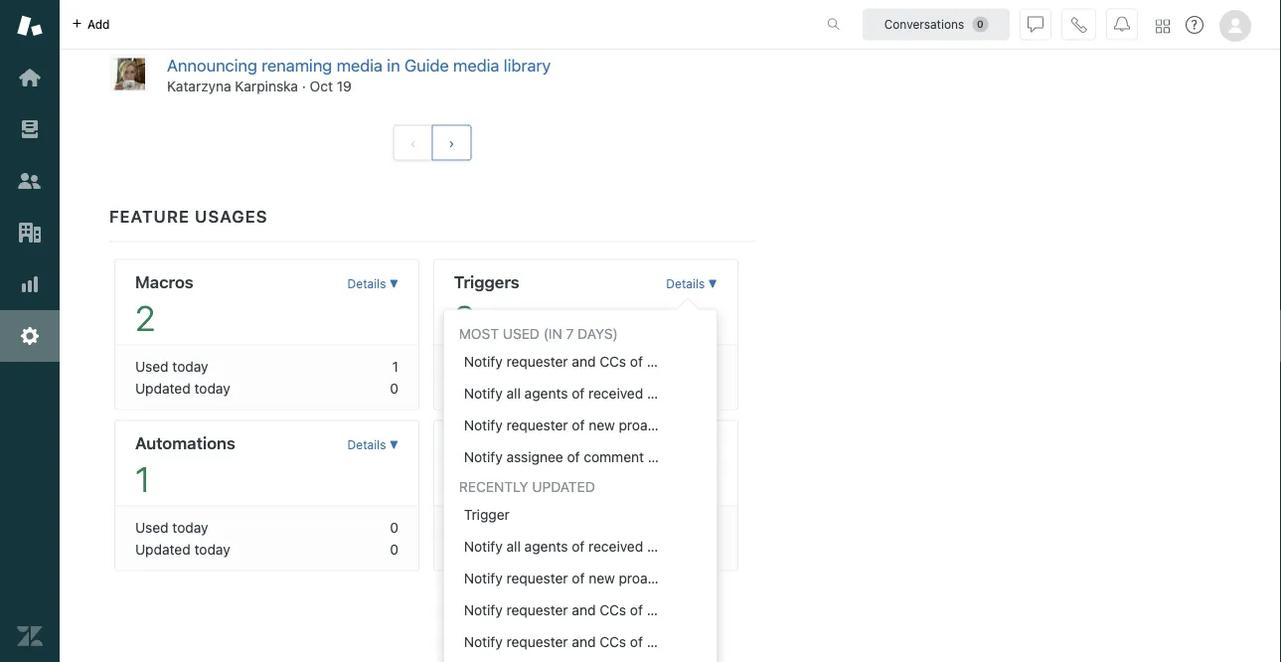 Task type: locate. For each thing, give the bounding box(es) containing it.
notify requester and ccs of received request
[[464, 602, 755, 618]]

0 vertical spatial and
[[572, 353, 596, 370]]

used today down automations 1
[[135, 519, 208, 536]]

notify requester of new proactive ticket up notify assignee of comment update link at bottom
[[464, 417, 718, 433]]

all down the trigger at bottom
[[507, 538, 521, 555]]

6 notify from the top
[[464, 570, 503, 587]]

details for triggers
[[667, 277, 705, 291]]

0 horizontal spatial media
[[337, 55, 383, 75]]

notify requester of new proactive ticket link up notify assignee of comment update
[[444, 410, 718, 441]]

2 notify all agents of received request from the top
[[464, 538, 696, 555]]

used today for 2
[[135, 358, 208, 375]]

2 vertical spatial and
[[572, 634, 596, 650]]

0 vertical spatial all
[[507, 385, 521, 402]]

and down notify requester and ccs of received request link
[[572, 634, 596, 650]]

2 horizontal spatial 1
[[712, 380, 718, 397]]

updated today down automations 1
[[135, 541, 230, 558]]

2 vertical spatial 1
[[135, 458, 150, 500]]

2 vertical spatial ccs
[[600, 634, 627, 650]]

2 vertical spatial update
[[711, 634, 756, 650]]

updated
[[135, 380, 191, 397], [454, 380, 510, 397], [135, 541, 191, 558], [454, 541, 510, 558]]

2 notify requester of new proactive ticket from the top
[[464, 570, 718, 587]]

details ▼
[[348, 277, 399, 291], [667, 277, 718, 291], [348, 438, 399, 452]]

katarzyna
[[167, 78, 231, 94]]

ticket up notify requester and ccs of received request
[[683, 570, 718, 587]]

updated today
[[135, 380, 230, 397], [454, 380, 549, 397], [135, 541, 230, 558], [454, 541, 549, 558]]

used today down 2
[[135, 358, 208, 375]]

media right guide
[[454, 55, 500, 75]]

1 vertical spatial notify all agents of received request link
[[444, 531, 717, 563]]

0 vertical spatial notify requester and ccs of comment update
[[464, 353, 756, 370]]

0 vertical spatial comment
[[647, 353, 707, 370]]

triggers 8
[[454, 272, 520, 339]]

notify for notify assignee of comment update link at bottom
[[464, 449, 503, 465]]

1 vertical spatial request
[[647, 538, 696, 555]]

1 new from the top
[[589, 417, 615, 433]]

1 vertical spatial and
[[572, 602, 596, 618]]

new
[[589, 417, 615, 433], [589, 570, 615, 587]]

0 horizontal spatial 1
[[135, 458, 150, 500]]

proactive
[[619, 417, 679, 433], [619, 570, 679, 587]]

notify all agents of received request link down '7'
[[444, 378, 717, 410]]

▼
[[390, 277, 399, 291], [709, 277, 718, 291], [390, 438, 399, 452], [709, 438, 718, 452]]

main element
[[0, 0, 60, 662]]

notify requester and ccs of comment update down days)
[[464, 353, 756, 370]]

agents down (in
[[525, 385, 568, 402]]

used down automations 1
[[135, 519, 169, 536]]

5 requester from the top
[[507, 634, 568, 650]]

0 vertical spatial new
[[589, 417, 615, 433]]

8 notify from the top
[[464, 634, 503, 650]]

1 vertical spatial 1
[[712, 380, 718, 397]]

get help image
[[1186, 16, 1204, 34]]

used down most
[[454, 358, 488, 375]]

1 ticket from the top
[[683, 417, 718, 433]]

updated down the trigger at bottom
[[454, 541, 510, 558]]

2 vertical spatial request
[[706, 602, 755, 618]]

▼ left views
[[390, 438, 399, 452]]

views image
[[17, 116, 43, 142]]

requester for second notify requester and ccs of comment update link from the bottom
[[507, 353, 568, 370]]

notify for 2nd notify all agents of received request link from the top of the page
[[464, 538, 503, 555]]

2 ccs from the top
[[600, 602, 627, 618]]

0 vertical spatial ticket
[[683, 417, 718, 433]]

media
[[337, 55, 383, 75], [454, 55, 500, 75]]

‹
[[410, 135, 416, 151]]

feature
[[109, 206, 190, 226]]

comment left 4
[[647, 353, 707, 370]]

1 vertical spatial ccs
[[600, 602, 627, 618]]

notifications image
[[1115, 16, 1131, 32]]

2 vertical spatial comment
[[647, 634, 707, 650]]

0 vertical spatial notify requester and ccs of comment update link
[[444, 346, 756, 378]]

notify for 2nd the notify requester of new proactive ticket link from the top of the page
[[464, 570, 503, 587]]

views 6
[[454, 433, 501, 500]]

1 vertical spatial received
[[589, 538, 644, 555]]

of
[[630, 353, 643, 370], [572, 385, 585, 402], [572, 417, 585, 433], [567, 449, 580, 465], [572, 538, 585, 555], [572, 570, 585, 587], [630, 602, 643, 618], [630, 634, 643, 650]]

1 vertical spatial all
[[507, 538, 521, 555]]

notify requester of new proactive ticket
[[464, 417, 718, 433], [464, 570, 718, 587]]

0
[[390, 380, 399, 397], [390, 519, 399, 536], [390, 541, 399, 558], [709, 541, 718, 558]]

used today
[[135, 358, 208, 375], [454, 358, 527, 375], [135, 519, 208, 536]]

1 vertical spatial proactive
[[619, 570, 679, 587]]

notify all agents of received request link
[[444, 378, 717, 410], [444, 531, 717, 563]]

requester for second notify requester and ccs of comment update link
[[507, 634, 568, 650]]

recently updated
[[459, 479, 596, 495]]

notify requester and ccs of comment update
[[464, 353, 756, 370], [464, 634, 756, 650]]

details for 1
[[348, 438, 386, 452]]

1 and from the top
[[572, 353, 596, 370]]

notify requester of new proactive ticket link up notify requester and ccs of received request
[[444, 563, 718, 595]]

notify requester of new proactive ticket up notify requester and ccs of received request link
[[464, 570, 718, 587]]

all down used
[[507, 385, 521, 402]]

oct
[[310, 78, 333, 94]]

media up 19 at the top left of the page
[[337, 55, 383, 75]]

updated today for 1
[[135, 541, 230, 558]]

4 notify from the top
[[464, 449, 503, 465]]

notify all agents of received request down '7'
[[464, 385, 696, 402]]

notify all agents of received request
[[464, 385, 696, 402], [464, 538, 696, 555]]

1 vertical spatial notify requester of new proactive ticket link
[[444, 563, 718, 595]]

updated today down the trigger at bottom
[[454, 541, 549, 558]]

1 vertical spatial notify all agents of received request
[[464, 538, 696, 555]]

2 vertical spatial received
[[647, 602, 702, 618]]

0 vertical spatial agents
[[525, 385, 568, 402]]

notify requester and ccs of comment update link down notify requester and ccs of received request
[[444, 626, 756, 658]]

4 requester from the top
[[507, 602, 568, 618]]

all
[[507, 385, 521, 402], [507, 538, 521, 555]]

notify
[[464, 353, 503, 370], [464, 385, 503, 402], [464, 417, 503, 433], [464, 449, 503, 465], [464, 538, 503, 555], [464, 570, 503, 587], [464, 602, 503, 618], [464, 634, 503, 650]]

updated today up automations
[[135, 380, 230, 397]]

1 all from the top
[[507, 385, 521, 402]]

1 notify requester of new proactive ticket from the top
[[464, 417, 718, 433]]

0 vertical spatial update
[[711, 353, 756, 370]]

1 vertical spatial notify requester of new proactive ticket
[[464, 570, 718, 587]]

today
[[172, 358, 208, 375], [491, 358, 527, 375], [194, 380, 230, 397], [513, 380, 549, 397], [172, 519, 208, 536], [194, 541, 230, 558], [513, 541, 549, 558]]

requester for notify requester and ccs of received request link
[[507, 602, 568, 618]]

0 vertical spatial notify requester of new proactive ticket
[[464, 417, 718, 433]]

ccs
[[600, 353, 627, 370], [600, 602, 627, 618], [600, 634, 627, 650]]

proactive up notify requester and ccs of received request
[[619, 570, 679, 587]]

reporting image
[[17, 271, 43, 297]]

1 notify all agents of received request link from the top
[[444, 378, 717, 410]]

2 ticket from the top
[[683, 570, 718, 587]]

notify assignee of comment update
[[464, 449, 693, 465]]

comment
[[647, 353, 707, 370], [584, 449, 644, 465], [647, 634, 707, 650]]

0 vertical spatial proactive
[[619, 417, 679, 433]]

and down '7'
[[572, 353, 596, 370]]

ticket
[[683, 417, 718, 433], [683, 570, 718, 587]]

notify for first the notify requester of new proactive ticket link from the top
[[464, 417, 503, 433]]

1 notify requester and ccs of comment update from the top
[[464, 353, 756, 370]]

5 notify from the top
[[464, 538, 503, 555]]

used today down most
[[454, 358, 527, 375]]

7 notify from the top
[[464, 602, 503, 618]]

0 vertical spatial notify all agents of received request
[[464, 385, 696, 402]]

notify requester and ccs of comment update down notify requester and ccs of received request
[[464, 634, 756, 650]]

received
[[589, 385, 644, 402], [589, 538, 644, 555], [647, 602, 702, 618]]

updated
[[532, 479, 596, 495]]

1 vertical spatial agents
[[525, 538, 568, 555]]

1 vertical spatial notify requester and ccs of comment update
[[464, 634, 756, 650]]

3 requester from the top
[[507, 570, 568, 587]]

library
[[504, 55, 551, 75]]

1 notify requester of new proactive ticket link from the top
[[444, 410, 718, 441]]

2 notify from the top
[[464, 385, 503, 402]]

oct 19
[[310, 78, 352, 94]]

▼ up 4
[[709, 277, 718, 291]]

and down trigger link
[[572, 602, 596, 618]]

1 notify from the top
[[464, 353, 503, 370]]

automations
[[135, 433, 236, 453]]

requester
[[507, 353, 568, 370], [507, 417, 568, 433], [507, 570, 568, 587], [507, 602, 568, 618], [507, 634, 568, 650]]

2 requester from the top
[[507, 417, 568, 433]]

notify all agents of received request link down updated
[[444, 531, 717, 563]]

used down 2
[[135, 358, 169, 375]]

proactive up notify assignee of comment update link at bottom
[[619, 417, 679, 433]]

updated today for 6
[[454, 541, 549, 558]]

updated up automations
[[135, 380, 191, 397]]

0 vertical spatial notify all agents of received request link
[[444, 378, 717, 410]]

comment up updated
[[584, 449, 644, 465]]

›
[[449, 135, 455, 151]]

notify requester of new proactive ticket link
[[444, 410, 718, 441], [444, 563, 718, 595]]

2 notify requester of new proactive ticket link from the top
[[444, 563, 718, 595]]

update
[[711, 353, 756, 370], [648, 449, 693, 465], [711, 634, 756, 650]]

▼ left the triggers
[[390, 277, 399, 291]]

0 vertical spatial 1
[[392, 358, 399, 375]]

updated for 6
[[454, 541, 510, 558]]

2 notify requester and ccs of comment update from the top
[[464, 634, 756, 650]]

1 ccs from the top
[[600, 353, 627, 370]]

agents
[[525, 385, 568, 402], [525, 538, 568, 555]]

1 vertical spatial new
[[589, 570, 615, 587]]

request
[[647, 385, 696, 402], [647, 538, 696, 555], [706, 602, 755, 618]]

1 agents from the top
[[525, 385, 568, 402]]

updated for 2
[[135, 380, 191, 397]]

1
[[392, 358, 399, 375], [712, 380, 718, 397], [135, 458, 150, 500]]

notify requester and ccs of comment update link down days)
[[444, 346, 756, 378]]

1 notify all agents of received request from the top
[[464, 385, 696, 402]]

notify all agents of received request down trigger link
[[464, 538, 696, 555]]

‹ button
[[393, 125, 433, 161]]

notify requester and ccs of comment update link
[[444, 346, 756, 378], [444, 626, 756, 658]]

notify requester and ccs of comment update for second notify requester and ccs of comment update link
[[464, 634, 756, 650]]

7
[[566, 326, 574, 342]]

details ▼ for triggers
[[667, 277, 718, 291]]

3 notify from the top
[[464, 417, 503, 433]]

details
[[348, 277, 386, 291], [667, 277, 705, 291], [348, 438, 386, 452]]

feature usages
[[109, 206, 268, 226]]

2 all from the top
[[507, 538, 521, 555]]

updated today down used
[[454, 380, 549, 397]]

used today for triggers
[[454, 358, 527, 375]]

and
[[572, 353, 596, 370], [572, 602, 596, 618], [572, 634, 596, 650]]

updated up views
[[454, 380, 510, 397]]

1 vertical spatial notify requester and ccs of comment update link
[[444, 626, 756, 658]]

comment down notify requester and ccs of received request
[[647, 634, 707, 650]]

new up notify assignee of comment update link at bottom
[[589, 417, 615, 433]]

0 vertical spatial notify requester of new proactive ticket link
[[444, 410, 718, 441]]

new up notify requester and ccs of received request link
[[589, 570, 615, 587]]

1 vertical spatial ticket
[[683, 570, 718, 587]]

zendesk image
[[17, 624, 43, 649]]

1 requester from the top
[[507, 353, 568, 370]]

used
[[135, 358, 169, 375], [454, 358, 488, 375], [135, 519, 169, 536]]

1 horizontal spatial media
[[454, 55, 500, 75]]

details for 2
[[348, 277, 386, 291]]

notify assignee of comment update link
[[444, 441, 717, 473]]

0 vertical spatial ccs
[[600, 353, 627, 370]]

2 agents from the top
[[525, 538, 568, 555]]

ticket down 4
[[683, 417, 718, 433]]

2 notify all agents of received request link from the top
[[444, 531, 717, 563]]

agents down trigger link
[[525, 538, 568, 555]]

notify for 1st notify all agents of received request link from the top of the page
[[464, 385, 503, 402]]

most used (in 7 days)
[[459, 326, 618, 342]]

notify requester and ccs of received request link
[[444, 595, 755, 626]]

updated down automations 1
[[135, 541, 191, 558]]

1 notify requester and ccs of comment update link from the top
[[444, 346, 756, 378]]

karpinska
[[235, 78, 298, 94]]

updated for 1
[[135, 541, 191, 558]]



Task type: describe. For each thing, give the bounding box(es) containing it.
details ▼ for 2
[[348, 277, 399, 291]]

used for 1
[[135, 519, 169, 536]]

▼ for 2
[[390, 277, 399, 291]]

guide
[[405, 55, 449, 75]]

3 and from the top
[[572, 634, 596, 650]]

▼ for triggers
[[709, 277, 718, 291]]

zendesk products image
[[1157, 19, 1171, 33]]

notify for notify requester and ccs of received request link
[[464, 602, 503, 618]]

details ▼ for 1
[[348, 438, 399, 452]]

macros 2
[[135, 272, 194, 339]]

add button
[[60, 0, 122, 49]]

1 vertical spatial comment
[[584, 449, 644, 465]]

updated for triggers
[[454, 380, 510, 397]]

notify for second notify requester and ccs of comment update link from the bottom
[[464, 353, 503, 370]]

customers image
[[17, 168, 43, 194]]

macros
[[135, 272, 194, 292]]

2
[[135, 297, 155, 339]]

1 vertical spatial update
[[648, 449, 693, 465]]

katarzyna karpinska
[[167, 78, 298, 94]]

views
[[454, 433, 501, 453]]

conversations button
[[863, 8, 1010, 40]]

used today for 1
[[135, 519, 208, 536]]

assignee
[[507, 449, 564, 465]]

1 media from the left
[[337, 55, 383, 75]]

used for triggers
[[454, 358, 488, 375]]

announcing
[[167, 55, 257, 75]]

updated today for 2
[[135, 380, 230, 397]]

button displays agent's chat status as invisible. image
[[1028, 16, 1044, 32]]

update for second notify requester and ccs of comment update link
[[711, 634, 756, 650]]

in
[[387, 55, 400, 75]]

▼ for 1
[[390, 438, 399, 452]]

2 notify requester and ccs of comment update link from the top
[[444, 626, 756, 658]]

2 new from the top
[[589, 570, 615, 587]]

days)
[[578, 326, 618, 342]]

update for second notify requester and ccs of comment update link from the bottom
[[711, 353, 756, 370]]

recently
[[459, 479, 529, 495]]

organizations image
[[17, 220, 43, 246]]

2 and from the top
[[572, 602, 596, 618]]

6
[[454, 458, 476, 500]]

announcing renaming media in guide media library
[[167, 55, 551, 75]]

trigger link
[[444, 499, 717, 531]]

used
[[503, 326, 540, 342]]

1 proactive from the top
[[619, 417, 679, 433]]

19
[[337, 78, 352, 94]]

3 ccs from the top
[[600, 634, 627, 650]]

0 vertical spatial received
[[589, 385, 644, 402]]

add
[[88, 17, 110, 31]]

automations 1
[[135, 433, 236, 500]]

▼ down 4
[[709, 438, 718, 452]]

trigger
[[464, 507, 510, 523]]

2 proactive from the top
[[619, 570, 679, 587]]

1 inside automations 1
[[135, 458, 150, 500]]

most
[[459, 326, 499, 342]]

notify requester and ccs of comment update for second notify requester and ccs of comment update link from the bottom
[[464, 353, 756, 370]]

renaming
[[262, 55, 332, 75]]

used for 2
[[135, 358, 169, 375]]

notify for second notify requester and ccs of comment update link
[[464, 634, 503, 650]]

8
[[454, 297, 475, 339]]

admin image
[[17, 323, 43, 349]]

4
[[709, 358, 718, 375]]

get started image
[[17, 65, 43, 90]]

0 vertical spatial request
[[647, 385, 696, 402]]

conversations
[[885, 17, 965, 31]]

updated today for triggers
[[454, 380, 549, 397]]

triggers
[[454, 272, 520, 292]]

zendesk support image
[[17, 13, 43, 39]]

1 horizontal spatial 1
[[392, 358, 399, 375]]

› button
[[432, 125, 472, 161]]

2 media from the left
[[454, 55, 500, 75]]

(in
[[544, 326, 563, 342]]

usages
[[195, 206, 268, 226]]



Task type: vqa. For each thing, say whether or not it's contained in the screenshot.
There. on the left top of the page
no



